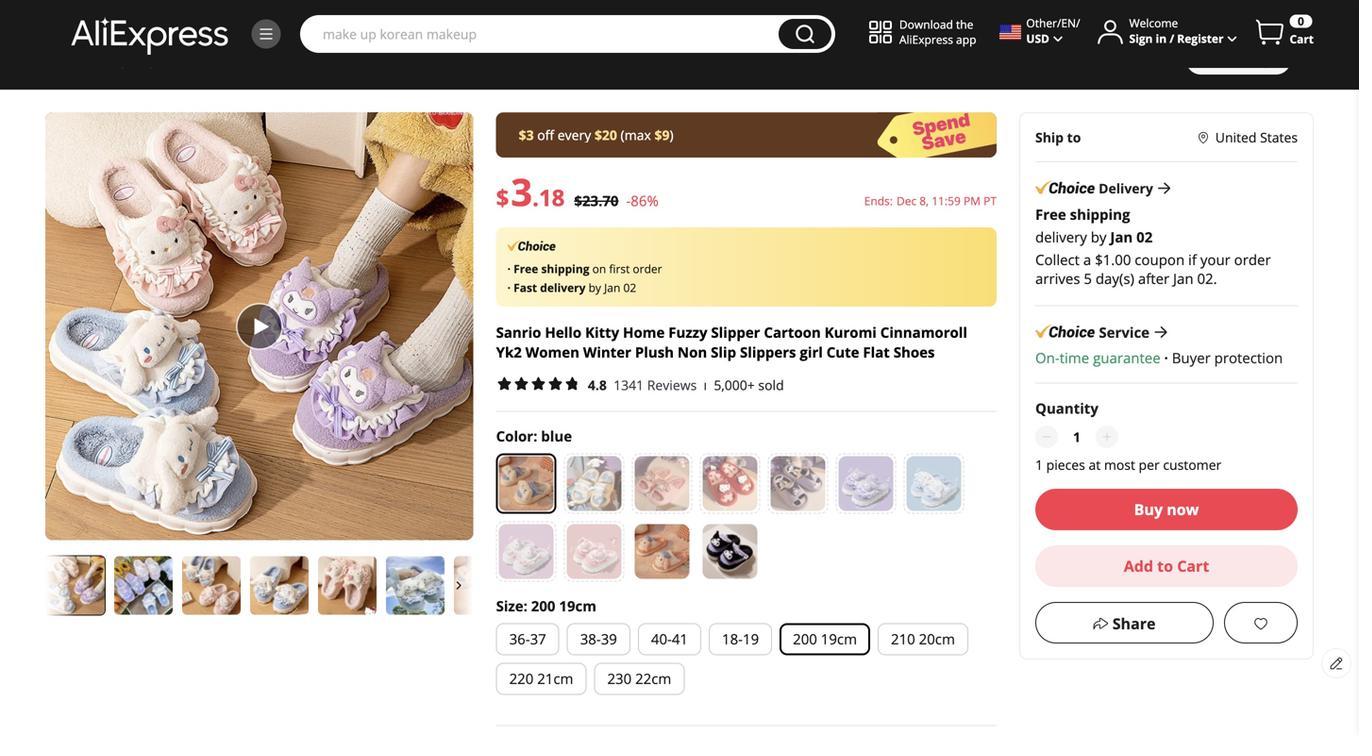 Task type: vqa. For each thing, say whether or not it's contained in the screenshot.
210 at the right bottom of the page
yes



Task type: describe. For each thing, give the bounding box(es) containing it.
choice
[[162, 50, 209, 69]]

౹
[[704, 376, 707, 394]]

0
[[1298, 13, 1305, 29]]

· free shipping on first order · fast delivery by jan 02
[[508, 261, 662, 296]]

0 vertical spatial 19cm
[[559, 597, 597, 616]]

time
[[1060, 348, 1090, 368]]

cinnamoroll
[[881, 323, 968, 342]]

220 21cm
[[510, 669, 574, 689]]

$23.70
[[574, 191, 619, 211]]

slippers
[[740, 342, 797, 362]]

1 vertical spatial ·
[[508, 280, 511, 296]]

cute
[[827, 342, 860, 362]]

on-
[[1036, 348, 1060, 368]]

color
[[496, 427, 534, 446]]

delivery inside free shipping delivery by jan 02 collect a $1.00 coupon if your order arrives 5 day(s) after  jan 02.
[[1036, 227, 1088, 247]]

22cm
[[636, 669, 672, 689]]

4.8
[[588, 376, 607, 394]]

per
[[1139, 456, 1160, 474]]

slip
[[711, 342, 737, 362]]

21cm
[[538, 669, 574, 689]]

home
[[623, 323, 665, 342]]

hello
[[545, 323, 582, 342]]

fast
[[514, 280, 537, 296]]

make up korean makeup text field
[[314, 25, 769, 43]]

02 inside · free shipping on first order · fast delivery by jan 02
[[624, 280, 637, 296]]

36-
[[510, 630, 530, 649]]

your
[[1201, 250, 1231, 269]]

buyer
[[1173, 348, 1211, 368]]

shipping inside · free shipping on first order · fast delivery by jan 02
[[542, 261, 590, 277]]

download
[[900, 16, 954, 32]]

funny toy choice store
[[85, 50, 250, 69]]

kuromi
[[825, 323, 877, 342]]

kitty
[[585, 323, 620, 342]]

by inside · free shipping on first order · fast delivery by jan 02
[[589, 280, 601, 296]]

2 horizontal spatial jan
[[1174, 269, 1194, 288]]

most
[[1105, 456, 1136, 474]]

40-41
[[651, 630, 688, 649]]

11:59
[[932, 193, 961, 209]]

delivery
[[1099, 179, 1154, 197]]

yk2
[[496, 342, 522, 362]]

customer
[[1164, 456, 1222, 474]]

ship to
[[1036, 128, 1082, 146]]

store
[[212, 50, 250, 69]]

add to cart
[[1124, 556, 1210, 576]]

$20
[[595, 126, 617, 144]]

shipping inside free shipping delivery by jan 02 collect a $1.00 coupon if your order arrives 5 day(s) after  jan 02.
[[1070, 205, 1131, 224]]

if
[[1189, 250, 1197, 269]]

non
[[678, 342, 708, 362]]

5
[[1084, 269, 1092, 288]]

220
[[510, 669, 534, 689]]

40-
[[651, 630, 672, 649]]

pieces
[[1047, 456, 1086, 474]]

size
[[496, 597, 524, 616]]

jan inside · free shipping on first order · fast delivery by jan 02
[[604, 280, 621, 296]]

funny toy choice store link
[[85, 48, 276, 71]]

by inside free shipping delivery by jan 02 collect a $1.00 coupon if your order arrives 5 day(s) after  jan 02.
[[1091, 227, 1107, 247]]

to for add
[[1158, 556, 1174, 576]]

pt
[[984, 193, 997, 209]]

cart inside button
[[1178, 556, 1210, 576]]

sign
[[1130, 31, 1153, 46]]

shoes
[[894, 342, 935, 362]]

41
[[672, 630, 688, 649]]

0 vertical spatial cart
[[1290, 31, 1314, 47]]

winter
[[583, 342, 632, 362]]

20cm
[[919, 630, 956, 649]]

1 vertical spatial 200
[[793, 630, 818, 649]]

0 vertical spatial 200
[[531, 597, 556, 616]]

37
[[530, 630, 546, 649]]

welcome
[[1130, 15, 1179, 31]]

usd
[[1027, 31, 1050, 46]]

size : 200 19cm
[[496, 597, 597, 616]]

: for color
[[534, 427, 538, 446]]

sanrio hello kitty home fuzzy slipper cartoon kuromi cinnamoroll yk2 women winter plush non slip slippers girl cute flat shoes
[[496, 323, 968, 362]]

en
[[1062, 15, 1077, 31]]

flat
[[863, 342, 890, 362]]

women
[[526, 342, 580, 362]]

210
[[891, 630, 916, 649]]

39
[[601, 630, 617, 649]]

plush
[[635, 342, 674, 362]]

1 horizontal spatial jan
[[1111, 227, 1133, 247]]

02.
[[1198, 269, 1218, 288]]

toy
[[133, 50, 158, 69]]

cartoon
[[764, 323, 821, 342]]

sold
[[759, 376, 784, 394]]

ends: dec 8, 11:59 pm pt
[[865, 193, 997, 209]]

buy now button
[[1036, 489, 1298, 530]]

collect
[[1036, 250, 1080, 269]]



Task type: locate. For each thing, give the bounding box(es) containing it.
1 horizontal spatial 02
[[1137, 227, 1153, 247]]

free up fast
[[514, 261, 539, 277]]

buy
[[1135, 499, 1163, 520]]

sign in / register
[[1130, 31, 1224, 46]]

/ for in
[[1170, 31, 1175, 46]]

guarantee
[[1094, 348, 1161, 368]]

1 pieces at most per customer
[[1036, 456, 1222, 474]]

register
[[1178, 31, 1224, 46]]

the
[[957, 16, 974, 32]]

0 horizontal spatial 19cm
[[559, 597, 597, 616]]

at
[[1089, 456, 1101, 474]]

protection
[[1215, 348, 1283, 368]]

1 vertical spatial free
[[514, 261, 539, 277]]

1 horizontal spatial order
[[1235, 250, 1272, 269]]

to right add at the bottom right of the page
[[1158, 556, 1174, 576]]

.
[[533, 182, 539, 213]]

by down on
[[589, 280, 601, 296]]

/ right the other/ at the right top of the page
[[1077, 15, 1081, 31]]

jan
[[1111, 227, 1133, 247], [1174, 269, 1194, 288], [604, 280, 621, 296]]

order right your
[[1235, 250, 1272, 269]]

by
[[1091, 227, 1107, 247], [589, 280, 601, 296]]

1 vertical spatial 19cm
[[821, 630, 857, 649]]

first
[[609, 261, 630, 277]]

1 inside "$ 3 . 1 8 $23.70 -86%"
[[539, 182, 552, 213]]

· left buyer
[[1165, 348, 1169, 368]]

$3
[[519, 126, 534, 144]]

0 horizontal spatial :
[[524, 597, 528, 616]]

02 down first
[[624, 280, 637, 296]]

1 horizontal spatial free
[[1036, 205, 1067, 224]]

0 horizontal spatial 200
[[531, 597, 556, 616]]

0 vertical spatial 02
[[1137, 227, 1153, 247]]

reviews
[[648, 376, 697, 394]]

0 vertical spatial delivery
[[1036, 227, 1088, 247]]

02 up "coupon"
[[1137, 227, 1153, 247]]

0 vertical spatial free
[[1036, 205, 1067, 224]]

free shipping delivery by jan 02 collect a $1.00 coupon if your order arrives 5 day(s) after  jan 02.
[[1036, 205, 1272, 288]]

200
[[531, 597, 556, 616], [793, 630, 818, 649]]

02 inside free shipping delivery by jan 02 collect a $1.00 coupon if your order arrives 5 day(s) after  jan 02.
[[1137, 227, 1153, 247]]

19cm up 38-
[[559, 597, 597, 616]]

1 vertical spatial :
[[524, 597, 528, 616]]

1 vertical spatial 1
[[1036, 456, 1043, 474]]

free
[[1036, 205, 1067, 224], [514, 261, 539, 277]]

girl
[[800, 342, 823, 362]]

)
[[670, 126, 674, 144]]

1 horizontal spatial 1
[[1036, 456, 1043, 474]]

coupon
[[1135, 250, 1185, 269]]

2 vertical spatial ·
[[1165, 348, 1169, 368]]

1 horizontal spatial 200
[[793, 630, 818, 649]]

0 vertical spatial by
[[1091, 227, 1107, 247]]

free up "collect"
[[1036, 205, 1067, 224]]

1 left pieces
[[1036, 456, 1043, 474]]

$1.00
[[1095, 250, 1132, 269]]

message link
[[1187, 44, 1314, 75]]

1 right 3
[[539, 182, 552, 213]]

/ right in
[[1170, 31, 1175, 46]]

18-19
[[722, 630, 759, 649]]

shipping down the delivery
[[1070, 205, 1131, 224]]

message
[[1219, 50, 1279, 69]]

0 vertical spatial :
[[534, 427, 538, 446]]

buy now
[[1135, 499, 1200, 520]]

0 vertical spatial ·
[[508, 261, 511, 277]]

1 horizontal spatial 19cm
[[821, 630, 857, 649]]

1 vertical spatial by
[[589, 280, 601, 296]]

/
[[1077, 15, 1081, 31], [1170, 31, 1175, 46]]

· left fast
[[508, 280, 511, 296]]

in
[[1156, 31, 1167, 46]]

: for size
[[524, 597, 528, 616]]

(max
[[621, 126, 651, 144]]

on-time guarantee · buyer protection
[[1036, 348, 1283, 368]]

order inside free shipping delivery by jan 02 collect a $1.00 coupon if your order arrives 5 day(s) after  jan 02.
[[1235, 250, 1272, 269]]

0 vertical spatial 1
[[539, 182, 552, 213]]

ends:
[[865, 193, 893, 209]]

free inside free shipping delivery by jan 02 collect a $1.00 coupon if your order arrives 5 day(s) after  jan 02.
[[1036, 205, 1067, 224]]

1 horizontal spatial /
[[1170, 31, 1175, 46]]

united
[[1216, 128, 1257, 146]]

share
[[1113, 614, 1156, 634]]

1 horizontal spatial delivery
[[1036, 227, 1088, 247]]

19cm
[[559, 597, 597, 616], [821, 630, 857, 649]]

36-37
[[510, 630, 546, 649]]

1 vertical spatial shipping
[[542, 261, 590, 277]]

on
[[593, 261, 606, 277]]

a
[[1084, 250, 1092, 269]]

None button
[[779, 19, 832, 49]]

1 horizontal spatial cart
[[1290, 31, 1314, 47]]

02
[[1137, 227, 1153, 247], [624, 280, 637, 296]]

order inside · free shipping on first order · fast delivery by jan 02
[[633, 261, 662, 277]]

to right ship
[[1068, 128, 1082, 146]]

$ 3 . 1 8 $23.70 -86%
[[496, 166, 659, 217]]

$3 off every $20 (max $9 )
[[519, 126, 674, 144]]

funny
[[85, 50, 129, 69]]

add
[[1124, 556, 1154, 576]]

free inside · free shipping on first order · fast delivery by jan 02
[[514, 261, 539, 277]]

0 horizontal spatial 02
[[624, 280, 637, 296]]

1 vertical spatial cart
[[1178, 556, 1210, 576]]

/ for en
[[1077, 15, 1081, 31]]

ship
[[1036, 128, 1064, 146]]

: left blue
[[534, 427, 538, 446]]

8
[[552, 182, 565, 213]]

now
[[1167, 499, 1200, 520]]

0 horizontal spatial cart
[[1178, 556, 1210, 576]]

app
[[957, 31, 977, 47]]

1341
[[614, 376, 644, 394]]

0 vertical spatial to
[[1068, 128, 1082, 146]]

aliexpress
[[900, 31, 954, 47]]

19cm left 210
[[821, 630, 857, 649]]

0 horizontal spatial delivery
[[540, 280, 586, 296]]

jan down first
[[604, 280, 621, 296]]

0 horizontal spatial shipping
[[542, 261, 590, 277]]

delivery right fast
[[540, 280, 586, 296]]

cart down 0
[[1290, 31, 1314, 47]]

18-
[[722, 630, 743, 649]]

to inside add to cart button
[[1158, 556, 1174, 576]]

add to cart button
[[1036, 546, 1298, 587]]

color : blue
[[496, 427, 572, 446]]

200 right 19
[[793, 630, 818, 649]]

arrives
[[1036, 269, 1081, 288]]

1 horizontal spatial to
[[1158, 556, 1174, 576]]

by up a
[[1091, 227, 1107, 247]]

1 vertical spatial delivery
[[540, 280, 586, 296]]

1 horizontal spatial by
[[1091, 227, 1107, 247]]

·
[[508, 261, 511, 277], [508, 280, 511, 296], [1165, 348, 1169, 368]]

shipping
[[1070, 205, 1131, 224], [542, 261, 590, 277]]

cart right add at the bottom right of the page
[[1178, 556, 1210, 576]]

1 vertical spatial 02
[[624, 280, 637, 296]]

$9
[[655, 126, 670, 144]]

pm
[[964, 193, 981, 209]]

to for ship
[[1068, 128, 1082, 146]]

day(s)
[[1096, 269, 1135, 288]]

200 up the 37
[[531, 597, 556, 616]]

delivery inside · free shipping on first order · fast delivery by jan 02
[[540, 280, 586, 296]]

1sqid_b image
[[258, 25, 275, 42]]

0 horizontal spatial by
[[589, 280, 601, 296]]

None text field
[[1062, 426, 1093, 448]]

3
[[511, 166, 533, 217]]

united states
[[1216, 128, 1298, 146]]

shipping left on
[[542, 261, 590, 277]]

sanrio
[[496, 323, 541, 342]]

200 19cm
[[793, 630, 857, 649]]

message button
[[1187, 44, 1292, 75]]

service
[[1100, 323, 1150, 342]]

0 horizontal spatial order
[[633, 261, 662, 277]]

0 horizontal spatial /
[[1077, 15, 1081, 31]]

0 horizontal spatial free
[[514, 261, 539, 277]]

to
[[1068, 128, 1082, 146], [1158, 556, 1174, 576]]

blue
[[541, 427, 572, 446]]

86%
[[631, 191, 659, 211]]

order right first
[[633, 261, 662, 277]]

delivery up "collect"
[[1036, 227, 1088, 247]]

1 horizontal spatial :
[[534, 427, 538, 446]]

0 vertical spatial shipping
[[1070, 205, 1131, 224]]

0 horizontal spatial jan
[[604, 280, 621, 296]]

0 horizontal spatial to
[[1068, 128, 1082, 146]]

order
[[1235, 250, 1272, 269], [633, 261, 662, 277]]

1 horizontal spatial shipping
[[1070, 205, 1131, 224]]

8,
[[920, 193, 929, 209]]

fuzzy
[[669, 323, 708, 342]]

1 vertical spatial to
[[1158, 556, 1174, 576]]

slipper
[[711, 323, 761, 342]]

every
[[558, 126, 591, 144]]

· up sanrio
[[508, 261, 511, 277]]

dec
[[897, 193, 917, 209]]

jan up $1.00
[[1111, 227, 1133, 247]]

cart
[[1290, 31, 1314, 47], [1178, 556, 1210, 576]]

0 horizontal spatial 1
[[539, 182, 552, 213]]

states
[[1261, 128, 1298, 146]]

: up 36-37
[[524, 597, 528, 616]]

jan left 02.
[[1174, 269, 1194, 288]]

other/ en /
[[1027, 15, 1081, 31]]

other/
[[1027, 15, 1062, 31]]



